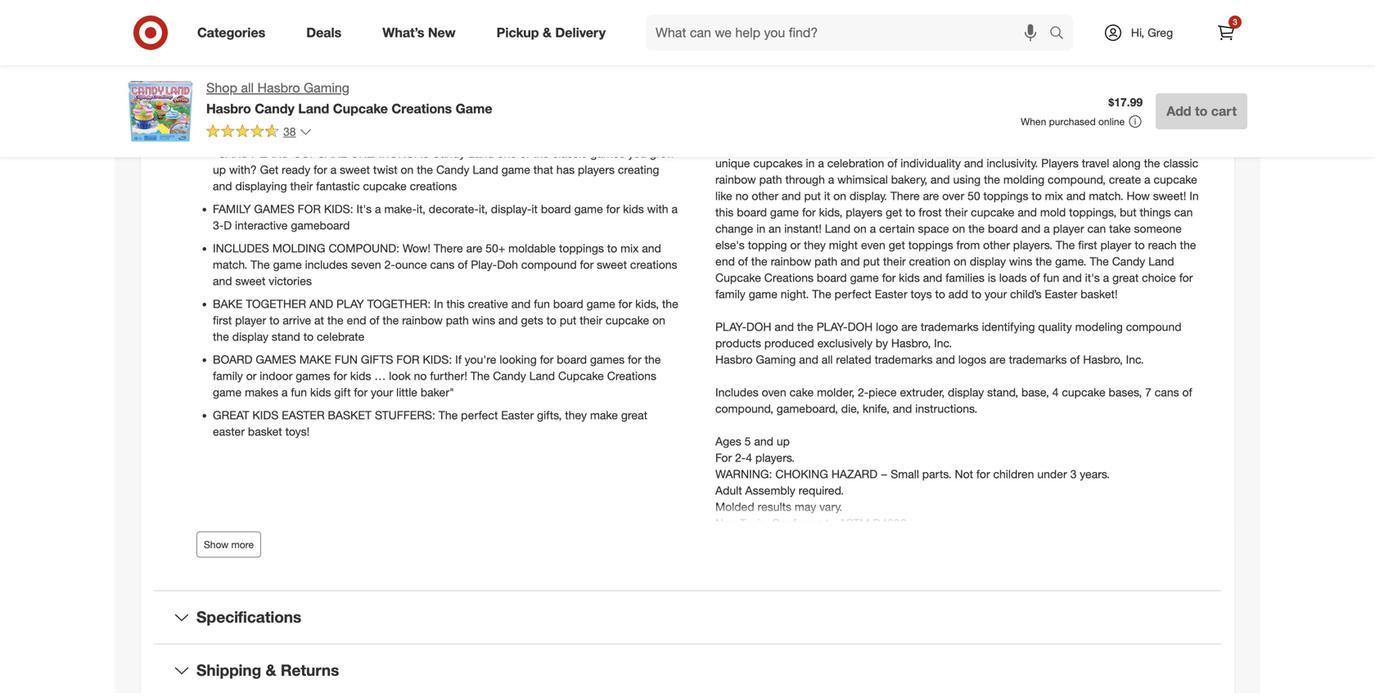 Task type: describe. For each thing, give the bounding box(es) containing it.
1 horizontal spatial other
[[983, 238, 1010, 252]]

someone
[[1134, 222, 1182, 236]]

a up how
[[1145, 172, 1151, 187]]

together
[[246, 297, 306, 311]]

candy down the take
[[1112, 254, 1146, 269]]

bake together and play together: in this creative and fun board game for kids, the first player to arrive at the end of the rainbow path wins and gets to put their cupcake on the display stand to celebrate
[[213, 297, 679, 344]]

their down over
[[945, 205, 968, 219]]

gaming inside shop all hasbro gaming hasbro candy land cupcake creations game
[[304, 80, 350, 96]]

1 horizontal spatial rainbow
[[716, 172, 756, 187]]

1 horizontal spatial hasbro
[[257, 80, 300, 96]]

2 bon from the left
[[893, 140, 914, 154]]

vary.
[[820, 500, 843, 514]]

1 vertical spatial inc.
[[1126, 352, 1144, 367]]

for inside board games make fun gifts for kids: if you're looking for board games for the family or indoor games for kids … look no further! the candy land cupcake creations game makes a fun kids gift for your little baker"
[[396, 352, 420, 367]]

2 it, from the left
[[479, 202, 488, 216]]

game inside family games for kids: it's a make-it, decorate-it, display-it board game for kids with a 3-d interactive gameboard
[[574, 202, 603, 216]]

the up "it's"
[[1090, 254, 1109, 269]]

and up bake
[[213, 274, 232, 288]]

children
[[993, 467, 1034, 481]]

certain
[[879, 222, 915, 236]]

there inside includes molding compound: wow! there are 50+ moldable toppings to mix and match. the game includes seven 2-ounce cans of play-doh compound for sweet creations and sweet victories
[[434, 241, 463, 255]]

games for for
[[254, 202, 295, 216]]

for inside bake together and play together: in this creative and fun board game for kids, the first player to arrive at the end of the rainbow path wins and gets to put their cupcake on the display stand to celebrate
[[619, 297, 632, 311]]

it inside family games for kids: it's a make-it, decorate-it, display-it board game for kids with a 3-d interactive gameboard
[[532, 202, 538, 216]]

their left own on the top
[[1140, 140, 1162, 154]]

warning:
[[716, 467, 772, 481]]

2 doh from the left
[[848, 320, 873, 334]]

0 vertical spatial 3
[[1233, 17, 1238, 27]]

board inside board games make fun gifts for kids: if you're looking for board games for the family or indoor games for kids … look no further! the candy land cupcake creations game makes a fun kids gift for your little baker"
[[557, 352, 587, 367]]

categories
[[197, 25, 265, 41]]

display inside includes oven cake molder, 2-piece extruder, display stand, base, 4 cupcake bases, 7 cans of compound, gameboard, die, knife, and instructions.
[[948, 385, 984, 400]]

candy up through
[[804, 140, 837, 154]]

1 horizontal spatial path
[[759, 172, 782, 187]]

and inside includes oven cake molder, 2-piece extruder, display stand, base, 4 cupcake bases, 7 cans of compound, gameboard, die, knife, and instructions.
[[893, 402, 912, 416]]

this inside "welcome to the candy land bon bon bakery, where everyone is invited to create their own unique cupcakes in a celebration of individuality and inclusivity. players travel along the classic rainbow path through a whimsical bakery, and using the molding compound, create a cupcake like no other and put it on display. there are over 50 toppings to mix and match. how sweet! in this board game for kids, players get to frost their cupcake and mold toppings, but things can change in an instant! land on a certain space on the board and a player can take someone else's topping or they might even get toppings from other players. the first player to reach the end of the rainbow path and put their creation on display wins the game. the candy land cupcake creations board game for kids and families is loads of fun and it's a great choice for family game night. the perfect easter toys to add to your child's easter basket!
[[716, 205, 734, 219]]

together:
[[367, 297, 431, 311]]

compound:
[[329, 241, 400, 255]]

trademarks up the base,
[[1009, 352, 1067, 367]]

a right the it's
[[375, 202, 381, 216]]

trademarks down add
[[921, 320, 979, 334]]

What can we help you find? suggestions appear below search field
[[646, 15, 1054, 51]]

creations inside "welcome to the candy land bon bon bakery, where everyone is invited to create their own unique cupcakes in a celebration of individuality and inclusivity. players travel along the classic rainbow path through a whimsical bakery, and using the molding compound, create a cupcake like no other and put it on display. there are over 50 toppings to mix and match. how sweet! in this board game for kids, players get to frost their cupcake and mold toppings, but things can change in an instant! land on a certain space on the board and a player can take someone else's topping or they might even get toppings from other players. the first player to reach the end of the rainbow path and put their creation on display wins the game. the candy land cupcake creations board game for kids and families is loads of fun and it's a great choice for family game night. the perfect easter toys to add to your child's easter basket!
[[764, 271, 814, 285]]

classic inside "welcome to the candy land bon bon bakery, where everyone is invited to create their own unique cupcakes in a celebration of individuality and inclusivity. players travel along the classic rainbow path through a whimsical bakery, and using the molding compound, create a cupcake like no other and put it on display. there are over 50 toppings to mix and match. how sweet! in this board game for kids, players get to frost their cupcake and mold toppings, but things can change in an instant! land on a certain space on the board and a player can take someone else's topping or they might even get toppings from other players. the first player to reach the end of the rainbow path and put their creation on display wins the game. the candy land cupcake creations board game for kids and families is loads of fun and it's a great choice for family game night. the perfect easter toys to add to your child's easter basket!
[[1164, 156, 1199, 170]]

display inside "welcome to the candy land bon bon bakery, where everyone is invited to create their own unique cupcakes in a celebration of individuality and inclusivity. players travel along the classic rainbow path through a whimsical bakery, and using the molding compound, create a cupcake like no other and put it on display. there are over 50 toppings to mix and match. how sweet! in this board game for kids, players get to frost their cupcake and mold toppings, but things can change in an instant! land on a certain space on the board and a player can take someone else's topping or they might even get toppings from other players. the first player to reach the end of the rainbow path and put their creation on display wins the game. the candy land cupcake creations board game for kids and families is loads of fun and it's a great choice for family game night. the perfect easter toys to add to your child's easter basket!
[[970, 254, 1006, 269]]

it's
[[357, 202, 372, 216]]

toppings,
[[1069, 205, 1117, 219]]

2 horizontal spatial toppings
[[984, 189, 1029, 203]]

products
[[716, 336, 761, 350]]

cupcake inside includes oven cake molder, 2-piece extruder, display stand, base, 4 cupcake bases, 7 cans of compound, gameboard, die, knife, and instructions.
[[1062, 385, 1106, 400]]

0 vertical spatial inc.
[[934, 336, 952, 350]]

seven
[[351, 258, 381, 272]]

through
[[786, 172, 825, 187]]

board down might
[[817, 271, 847, 285]]

and down produced
[[799, 352, 819, 367]]

display.
[[850, 189, 887, 203]]

more
[[231, 539, 254, 551]]

a right with
[[672, 202, 678, 216]]

for inside includes molding compound: wow! there are 50+ moldable toppings to mix and match. the game includes seven 2-ounce cans of play-doh compound for sweet creations and sweet victories
[[580, 258, 594, 272]]

when
[[1021, 115, 1047, 128]]

3 inside ages 5 and up for 2-4 players. warning: choking hazard – small parts. not for children under 3 years. adult assembly required. molded results may vary. non-toxic. conforms to astm d4236
[[1071, 467, 1077, 481]]

wins inside "welcome to the candy land bon bon bakery, where everyone is invited to create their own unique cupcakes in a celebration of individuality and inclusivity. players travel along the classic rainbow path through a whimsical bakery, and using the molding compound, create a cupcake like no other and put it on display. there are over 50 toppings to mix and match. how sweet! in this board game for kids, players get to frost their cupcake and mold toppings, but things can change in an instant! land on a certain space on the board and a player can take someone else's topping or they might even get toppings from other players. the first player to reach the end of the rainbow path and put their creation on display wins the game. the candy land cupcake creations board game for kids and families is loads of fun and it's a great choice for family game night. the perfect easter toys to add to your child's easter basket!
[[1009, 254, 1033, 269]]

3-
[[213, 218, 224, 233]]

details button
[[154, 57, 1221, 109]]

all inside play-doh and the play-doh logo are trademarks identifying quality modeling compound products produced exclusively by hasbro, inc. hasbro gaming and all related trademarks and logos are trademarks of hasbro, inc.
[[822, 352, 833, 367]]

1 horizontal spatial player
[[1053, 222, 1084, 236]]

a up even
[[870, 222, 876, 236]]

kids, inside bake together and play together: in this creative and fun board game for kids, the first player to arrive at the end of the rainbow path wins and gets to put their cupcake on the display stand to celebrate
[[636, 297, 659, 311]]

of up bakery,
[[888, 156, 898, 170]]

family inside "welcome to the candy land bon bon bakery, where everyone is invited to create their own unique cupcakes in a celebration of individuality and inclusivity. players travel along the classic rainbow path through a whimsical bakery, and using the molding compound, create a cupcake like no other and put it on display. there are over 50 toppings to mix and match. how sweet! in this board game for kids, players get to frost their cupcake and mold toppings, but things can change in an instant! land on a certain space on the board and a player can take someone else's topping or they might even get toppings from other players. the first player to reach the end of the rainbow path and put their creation on display wins the game. the candy land cupcake creations board game for kids and families is loads of fun and it's a great choice for family game night. the perfect easter toys to add to your child's easter basket!
[[716, 287, 746, 301]]

decorate-
[[429, 202, 479, 216]]

0 vertical spatial create
[[1104, 140, 1136, 154]]

player inside bake together and play together: in this creative and fun board game for kids, the first player to arrive at the end of the rainbow path wins and gets to put their cupcake on the display stand to celebrate
[[235, 313, 266, 327]]

mix inside "welcome to the candy land bon bon bakery, where everyone is invited to create their own unique cupcakes in a celebration of individuality and inclusivity. players travel along the classic rainbow path through a whimsical bakery, and using the molding compound, create a cupcake like no other and put it on display. there are over 50 toppings to mix and match. how sweet! in this board game for kids, players get to frost their cupcake and mold toppings, but things can change in an instant! land on a certain space on the board and a player can take someone else's topping or they might even get toppings from other players. the first player to reach the end of the rainbow path and put their creation on display wins the game. the candy land cupcake creations board game for kids and families is loads of fun and it's a great choice for family game night. the perfect easter toys to add to your child's easter basket!
[[1045, 189, 1063, 203]]

board up change at the right top
[[737, 205, 767, 219]]

of inside bake together and play together: in this creative and fun board game for kids, the first player to arrive at the end of the rainbow path wins and gets to put their cupcake on the display stand to celebrate
[[370, 313, 379, 327]]

of inside "candy land cupcake creations: is candy land one of the classic games you grew up with? get ready for a sweet twist on the candy land game that has players creating and displaying their fantastic cupcake creations
[[520, 146, 530, 161]]

on inside "candy land cupcake creations: is candy land one of the classic games you grew up with? get ready for a sweet twist on the candy land game that has players creating and displaying their fantastic cupcake creations
[[401, 163, 414, 177]]

reach
[[1148, 238, 1177, 252]]

are right the logo
[[902, 320, 918, 334]]

0 vertical spatial is
[[1043, 140, 1051, 154]]

great inside great kids easter basket stuffers: the perfect easter gifts, they make great easter basket toys!
[[621, 408, 648, 422]]

cupcake inside shop all hasbro gaming hasbro candy land cupcake creations game
[[333, 101, 388, 117]]

…
[[374, 369, 386, 383]]

creation
[[909, 254, 951, 269]]

0 vertical spatial other
[[752, 189, 779, 203]]

a right "it's"
[[1103, 271, 1109, 285]]

no inside "welcome to the candy land bon bon bakery, where everyone is invited to create their own unique cupcakes in a celebration of individuality and inclusivity. players travel along the classic rainbow path through a whimsical bakery, and using the molding compound, create a cupcake like no other and put it on display. there are over 50 toppings to mix and match. how sweet! in this board game for kids, players get to frost their cupcake and mold toppings, but things can change in an instant! land on a certain space on the board and a player can take someone else's topping or they might even get toppings from other players. the first player to reach the end of the rainbow path and put their creation on display wins the game. the candy land cupcake creations board game for kids and families is loads of fun and it's a great choice for family game night. the perfect easter toys to add to your child's easter basket!
[[736, 189, 749, 203]]

oven
[[762, 385, 787, 400]]

your inside "welcome to the candy land bon bon bakery, where everyone is invited to create their own unique cupcakes in a celebration of individuality and inclusivity. players travel along the classic rainbow path through a whimsical bakery, and using the molding compound, create a cupcake like no other and put it on display. there are over 50 toppings to mix and match. how sweet! in this board game for kids, players get to frost their cupcake and mold toppings, but things can change in an instant! land on a certain space on the board and a player can take someone else's topping or they might even get toppings from other players. the first player to reach the end of the rainbow path and put their creation on display wins the game. the candy land cupcake creations board game for kids and families is loads of fun and it's a great choice for family game night. the perfect easter toys to add to your child's easter basket!
[[985, 287, 1007, 301]]

cupcake inside bake together and play together: in this creative and fun board game for kids, the first player to arrive at the end of the rainbow path wins and gets to put their cupcake on the display stand to celebrate
[[606, 313, 649, 327]]

players. inside "welcome to the candy land bon bon bakery, where everyone is invited to create their own unique cupcakes in a celebration of individuality and inclusivity. players travel along the classic rainbow path through a whimsical bakery, and using the molding compound, create a cupcake like no other and put it on display. there are over 50 toppings to mix and match. how sweet! in this board game for kids, players get to frost their cupcake and mold toppings, but things can change in an instant! land on a certain space on the board and a player can take someone else's topping or they might even get toppings from other players. the first player to reach the end of the rainbow path and put their creation on display wins the game. the candy land cupcake creations board game for kids and families is loads of fun and it's a great choice for family game night. the perfect easter toys to add to your child's easter basket!
[[1013, 238, 1053, 252]]

a right through
[[828, 172, 834, 187]]

creations inside "candy land cupcake creations: is candy land one of the classic games you grew up with? get ready for a sweet twist on the candy land game that has players creating and displaying their fantastic cupcake creations
[[410, 179, 457, 193]]

candy right is in the left top of the page
[[432, 146, 465, 161]]

display inside bake together and play together: in this creative and fun board game for kids, the first player to arrive at the end of the rainbow path wins and gets to put their cupcake on the display stand to celebrate
[[232, 330, 268, 344]]

die,
[[841, 402, 860, 416]]

pickup
[[497, 25, 539, 41]]

gameboard
[[291, 218, 350, 233]]

0 horizontal spatial can
[[1088, 222, 1106, 236]]

along
[[1113, 156, 1141, 170]]

not
[[955, 467, 973, 481]]

board
[[213, 352, 253, 367]]

land inside shop all hasbro gaming hasbro candy land cupcake creations game
[[298, 101, 329, 117]]

kids left gift
[[310, 385, 331, 400]]

cart
[[1211, 103, 1237, 119]]

mix inside includes molding compound: wow! there are 50+ moldable toppings to mix and match. the game includes seven 2-ounce cans of play-doh compound for sweet creations and sweet victories
[[621, 241, 639, 255]]

your inside board games make fun gifts for kids: if you're looking for board games for the family or indoor games for kids … look no further! the candy land cupcake creations game makes a fun kids gift for your little baker"
[[371, 385, 393, 400]]

shipping & returns button
[[154, 645, 1221, 693]]

0 vertical spatial can
[[1174, 205, 1193, 219]]

1 horizontal spatial easter
[[875, 287, 908, 301]]

1 vertical spatial games
[[590, 352, 625, 367]]

of down else's
[[738, 254, 748, 269]]

take
[[1109, 222, 1131, 236]]

trademarks down the by
[[875, 352, 933, 367]]

0 horizontal spatial hasbro,
[[891, 336, 931, 350]]

great inside "welcome to the candy land bon bon bakery, where everyone is invited to create their own unique cupcakes in a celebration of individuality and inclusivity. players travel along the classic rainbow path through a whimsical bakery, and using the molding compound, create a cupcake like no other and put it on display. there are over 50 toppings to mix and match. how sweet! in this board game for kids, players get to frost their cupcake and mold toppings, but things can change in an instant! land on a certain space on the board and a player can take someone else's topping or they might even get toppings from other players. the first player to reach the end of the rainbow path and put their creation on display wins the game. the candy land cupcake creations board game for kids and families is loads of fun and it's a great choice for family game night. the perfect easter toys to add to your child's easter basket!
[[1113, 271, 1139, 285]]

1 it, from the left
[[417, 202, 426, 216]]

1 vertical spatial path
[[815, 254, 838, 269]]

2 horizontal spatial easter
[[1045, 287, 1078, 301]]

sweet!
[[1153, 189, 1187, 203]]

2 play- from the left
[[817, 320, 848, 334]]

image of hasbro candy land cupcake creations game image
[[128, 79, 193, 144]]

toppings inside includes molding compound: wow! there are 50+ moldable toppings to mix and match. the game includes seven 2-ounce cans of play-doh compound for sweet creations and sweet victories
[[559, 241, 604, 255]]

astm
[[839, 516, 870, 530]]

looking
[[500, 352, 537, 367]]

creations inside includes molding compound: wow! there are 50+ moldable toppings to mix and match. the game includes seven 2-ounce cans of play-doh compound for sweet creations and sweet victories
[[630, 258, 677, 272]]

land up might
[[825, 222, 851, 236]]

cans inside includes oven cake molder, 2-piece extruder, display stand, base, 4 cupcake bases, 7 cans of compound, gameboard, die, knife, and instructions.
[[1155, 385, 1179, 400]]

1 horizontal spatial hasbro,
[[1083, 352, 1123, 367]]

includes
[[213, 241, 269, 255]]

there inside "welcome to the candy land bon bon bakery, where everyone is invited to create their own unique cupcakes in a celebration of individuality and inclusivity. players travel along the classic rainbow path through a whimsical bakery, and using the molding compound, create a cupcake like no other and put it on display. there are over 50 toppings to mix and match. how sweet! in this board game for kids, players get to frost their cupcake and mold toppings, but things can change in an instant! land on a certain space on the board and a player can take someone else's topping or they might even get toppings from other players. the first player to reach the end of the rainbow path and put their creation on display wins the game. the candy land cupcake creations board game for kids and families is loads of fun and it's a great choice for family game night. the perfect easter toys to add to your child's easter basket!
[[891, 189, 920, 203]]

7
[[1145, 385, 1152, 400]]

1 vertical spatial hasbro
[[206, 101, 251, 117]]

choice
[[1142, 271, 1176, 285]]

hi, greg
[[1131, 25, 1173, 40]]

2 vertical spatial sweet
[[235, 274, 266, 288]]

toys!
[[285, 424, 310, 439]]

1 horizontal spatial put
[[804, 189, 821, 203]]

game inside includes molding compound: wow! there are 50+ moldable toppings to mix and match. the game includes seven 2-ounce cans of play-doh compound for sweet creations and sweet victories
[[273, 258, 302, 272]]

rainbow inside bake together and play together: in this creative and fun board game for kids, the first player to arrive at the end of the rainbow path wins and gets to put their cupcake on the display stand to celebrate
[[402, 313, 443, 327]]

to inside ages 5 and up for 2-4 players. warning: choking hazard – small parts. not for children under 3 years. adult assembly required. molded results may vary. non-toxic. conforms to astm d4236
[[826, 516, 836, 530]]

includes
[[305, 258, 348, 272]]

stuffers:
[[375, 408, 435, 422]]

basket
[[328, 408, 372, 422]]

assembly
[[745, 483, 796, 498]]

end inside "welcome to the candy land bon bon bakery, where everyone is invited to create their own unique cupcakes in a celebration of individuality and inclusivity. players travel along the classic rainbow path through a whimsical bakery, and using the molding compound, create a cupcake like no other and put it on display. there are over 50 toppings to mix and match. how sweet! in this board game for kids, players get to frost their cupcake and mold toppings, but things can change in an instant! land on a certain space on the board and a player can take someone else's topping or they might even get toppings from other players. the first player to reach the end of the rainbow path and put their creation on display wins the game. the candy land cupcake creations board game for kids and families is loads of fun and it's a great choice for family game night. the perfect easter toys to add to your child's easter basket!
[[716, 254, 735, 269]]

frost
[[919, 205, 942, 219]]

38
[[283, 124, 296, 139]]

a up through
[[818, 156, 824, 170]]

cupcake inside "candy land cupcake creations: is candy land one of the classic games you grew up with? get ready for a sweet twist on the candy land game that has players creating and displaying their fantastic cupcake creations
[[363, 179, 407, 193]]

cupcake inside board games make fun gifts for kids: if you're looking for board games for the family or indoor games for kids … look no further! the candy land cupcake creations game makes a fun kids gift for your little baker"
[[558, 369, 604, 383]]

displaying
[[235, 179, 287, 193]]

celebration
[[827, 156, 884, 170]]

1 play- from the left
[[716, 320, 747, 334]]

candy up decorate-
[[436, 163, 470, 177]]

in inside "welcome to the candy land bon bon bakery, where everyone is invited to create their own unique cupcakes in a celebration of individuality and inclusivity. players travel along the classic rainbow path through a whimsical bakery, and using the molding compound, create a cupcake like no other and put it on display. there are over 50 toppings to mix and match. how sweet! in this board game for kids, players get to frost their cupcake and mold toppings, but things can change in an instant! land on a certain space on the board and a player can take someone else's topping or they might even get toppings from other players. the first player to reach the end of the rainbow path and put their creation on display wins the game. the candy land cupcake creations board game for kids and families is loads of fun and it's a great choice for family game night. the perfect easter toys to add to your child's easter basket!
[[1190, 189, 1199, 203]]

board games make fun gifts for kids: if you're looking for board games for the family or indoor games for kids … look no further! the candy land cupcake creations game makes a fun kids gift for your little baker"
[[213, 352, 661, 400]]

deals link
[[292, 15, 362, 51]]

and up gets
[[511, 297, 531, 311]]

1 horizontal spatial toppings
[[909, 238, 953, 252]]

at
[[314, 313, 324, 327]]

put inside bake together and play together: in this creative and fun board game for kids, the first player to arrive at the end of the rainbow path wins and gets to put their cupcake on the display stand to celebrate
[[560, 313, 577, 327]]

a down mold
[[1044, 222, 1050, 236]]

over
[[943, 189, 965, 203]]

3 link
[[1208, 15, 1244, 51]]

about this item
[[620, 7, 756, 30]]

perfect inside "welcome to the candy land bon bon bakery, where everyone is invited to create their own unique cupcakes in a celebration of individuality and inclusivity. players travel along the classic rainbow path through a whimsical bakery, and using the molding compound, create a cupcake like no other and put it on display. there are over 50 toppings to mix and match. how sweet! in this board game for kids, players get to frost their cupcake and mold toppings, but things can change in an instant! land on a certain space on the board and a player can take someone else's topping or they might even get toppings from other players. the first player to reach the end of the rainbow path and put their creation on display wins the game. the candy land cupcake creations board game for kids and families is loads of fun and it's a great choice for family game night. the perfect easter toys to add to your child's easter basket!
[[835, 287, 872, 301]]

creations:
[[350, 146, 417, 161]]

and down with
[[642, 241, 661, 255]]

under
[[1038, 467, 1067, 481]]

related
[[836, 352, 872, 367]]

toxic.
[[740, 516, 769, 530]]

wins inside bake together and play together: in this creative and fun board game for kids, the first player to arrive at the end of the rainbow path wins and gets to put their cupcake on the display stand to celebrate
[[472, 313, 495, 327]]

and
[[309, 297, 333, 311]]

and down through
[[782, 189, 801, 203]]

1 vertical spatial get
[[889, 238, 905, 252]]

bakery,
[[891, 172, 928, 187]]

and down the where
[[964, 156, 984, 170]]

quality
[[1038, 320, 1072, 334]]

like
[[716, 189, 733, 203]]

extruder,
[[900, 385, 945, 400]]

board up loads
[[988, 222, 1018, 236]]

1 vertical spatial rainbow
[[771, 254, 812, 269]]

1 horizontal spatial this
[[679, 7, 711, 30]]

gets
[[521, 313, 543, 327]]

by
[[876, 336, 888, 350]]

of up child's
[[1030, 271, 1040, 285]]

game
[[456, 101, 493, 117]]

logos
[[959, 352, 987, 367]]

the inside play-doh and the play-doh logo are trademarks identifying quality modeling compound products produced exclusively by hasbro, inc. hasbro gaming and all related trademarks and logos are trademarks of hasbro, inc.
[[797, 320, 814, 334]]

creations inside shop all hasbro gaming hasbro candy land cupcake creations game
[[392, 101, 452, 117]]

highlights
[[196, 116, 260, 132]]

0 vertical spatial in
[[806, 156, 815, 170]]

ready
[[282, 163, 310, 177]]

1 vertical spatial create
[[1109, 172, 1141, 187]]

ages
[[716, 434, 742, 449]]

no inside board games make fun gifts for kids: if you're looking for board games for the family or indoor games for kids … look no further! the candy land cupcake creations game makes a fun kids gift for your little baker"
[[414, 369, 427, 383]]

1 vertical spatial put
[[863, 254, 880, 269]]

their down even
[[883, 254, 906, 269]]

and left gets
[[499, 313, 518, 327]]

2 vertical spatial games
[[296, 369, 330, 383]]

further!
[[430, 369, 467, 383]]

delivery
[[555, 25, 606, 41]]

and down creation
[[923, 271, 943, 285]]

land down one
[[473, 163, 498, 177]]

interactive
[[235, 218, 288, 233]]

land up celebration
[[840, 140, 866, 154]]

the right night.
[[812, 287, 832, 301]]

fun inside "welcome to the candy land bon bon bakery, where everyone is invited to create their own unique cupcakes in a celebration of individuality and inclusivity. players travel along the classic rainbow path through a whimsical bakery, and using the molding compound, create a cupcake like no other and put it on display. there are over 50 toppings to mix and match. how sweet! in this board game for kids, players get to frost their cupcake and mold toppings, but things can change in an instant! land on a certain space on the board and a player can take someone else's topping or they might even get toppings from other players. the first player to reach the end of the rainbow path and put their creation on display wins the game. the candy land cupcake creations board game for kids and families is loads of fun and it's a great choice for family game night. the perfect easter toys to add to your child's easter basket!
[[1043, 271, 1060, 285]]

match. inside includes molding compound: wow! there are 50+ moldable toppings to mix and match. the game includes seven 2-ounce cans of play-doh compound for sweet creations and sweet victories
[[213, 258, 247, 272]]

kids
[[252, 408, 279, 422]]

this inside bake together and play together: in this creative and fun board game for kids, the first player to arrive at the end of the rainbow path wins and gets to put their cupcake on the display stand to celebrate
[[447, 297, 465, 311]]

1 vertical spatial in
[[757, 222, 766, 236]]

required.
[[799, 483, 844, 498]]

mold
[[1040, 205, 1066, 219]]

has
[[557, 163, 575, 177]]

4 inside includes oven cake molder, 2-piece extruder, display stand, base, 4 cupcake bases, 7 cans of compound, gameboard, die, knife, and instructions.
[[1053, 385, 1059, 400]]

what's new link
[[369, 15, 476, 51]]

the inside board games make fun gifts for kids: if you're looking for board games for the family or indoor games for kids … look no further! the candy land cupcake creations game makes a fun kids gift for your little baker"
[[645, 352, 661, 367]]

board inside family games for kids: it's a make-it, decorate-it, display-it board game for kids with a 3-d interactive gameboard
[[541, 202, 571, 216]]

50
[[968, 189, 981, 203]]

players
[[1041, 156, 1079, 170]]



Task type: locate. For each thing, give the bounding box(es) containing it.
match. inside "welcome to the candy land bon bon bakery, where everyone is invited to create their own unique cupcakes in a celebration of individuality and inclusivity. players travel along the classic rainbow path through a whimsical bakery, and using the molding compound, create a cupcake like no other and put it on display. there are over 50 toppings to mix and match. how sweet! in this board game for kids, players get to frost their cupcake and mold toppings, but things can change in an instant! land on a certain space on the board and a player can take someone else's topping or they might even get toppings from other players. the first player to reach the end of the rainbow path and put their creation on display wins the game. the candy land cupcake creations board game for kids and families is loads of fun and it's a great choice for family game night. the perfect easter toys to add to your child's easter basket!
[[1089, 189, 1124, 203]]

0 vertical spatial games
[[254, 202, 295, 216]]

all inside shop all hasbro gaming hasbro candy land cupcake creations game
[[241, 80, 254, 96]]

includes molding compound: wow! there are 50+ moldable toppings to mix and match. the game includes seven 2-ounce cans of play-doh compound for sweet creations and sweet victories
[[213, 241, 677, 288]]

indoor
[[260, 369, 293, 383]]

kids, inside "welcome to the candy land bon bon bakery, where everyone is invited to create their own unique cupcakes in a celebration of individuality and inclusivity. players travel along the classic rainbow path through a whimsical bakery, and using the molding compound, create a cupcake like no other and put it on display. there are over 50 toppings to mix and match. how sweet! in this board game for kids, players get to frost their cupcake and mold toppings, but things can change in an instant! land on a certain space on the board and a player can take someone else's topping or they might even get toppings from other players. the first player to reach the end of the rainbow path and put their creation on display wins the game. the candy land cupcake creations board game for kids and families is loads of fun and it's a great choice for family game night. the perfect easter toys to add to your child's easter basket!
[[819, 205, 843, 219]]

the inside board games make fun gifts for kids: if you're looking for board games for the family or indoor games for kids … look no further! the candy land cupcake creations game makes a fun kids gift for your little baker"
[[471, 369, 490, 383]]

easter inside great kids easter basket stuffers: the perfect easter gifts, they make great easter basket toys!
[[501, 408, 534, 422]]

2- inside ages 5 and up for 2-4 players. warning: choking hazard – small parts. not for children under 3 years. adult assembly required. molded results may vary. non-toxic. conforms to astm d4236
[[735, 451, 746, 465]]

or inside board games make fun gifts for kids: if you're looking for board games for the family or indoor games for kids … look no further! the candy land cupcake creations game makes a fun kids gift for your little baker"
[[246, 369, 257, 383]]

and up toppings,
[[1067, 189, 1086, 203]]

doh up exclusively
[[848, 320, 873, 334]]

mix down creating
[[621, 241, 639, 255]]

2 horizontal spatial player
[[1101, 238, 1132, 252]]

there down bakery,
[[891, 189, 920, 203]]

1 vertical spatial compound
[[1126, 320, 1182, 334]]

creations up make
[[607, 369, 657, 383]]

of down quality
[[1070, 352, 1080, 367]]

great up basket!
[[1113, 271, 1139, 285]]

1 vertical spatial no
[[414, 369, 427, 383]]

0 vertical spatial this
[[679, 7, 711, 30]]

put right gets
[[560, 313, 577, 327]]

for inside family games for kids: it's a make-it, decorate-it, display-it board game for kids with a 3-d interactive gameboard
[[606, 202, 620, 216]]

1 horizontal spatial in
[[806, 156, 815, 170]]

in inside bake together and play together: in this creative and fun board game for kids, the first player to arrive at the end of the rainbow path wins and gets to put their cupcake on the display stand to celebrate
[[434, 297, 443, 311]]

2- up die,
[[858, 385, 869, 400]]

end inside bake together and play together: in this creative and fun board game for kids, the first player to arrive at the end of the rainbow path wins and gets to put their cupcake on the display stand to celebrate
[[347, 313, 366, 327]]

1 vertical spatial fun
[[534, 297, 550, 311]]

0 horizontal spatial for
[[298, 202, 321, 216]]

for inside ages 5 and up for 2-4 players. warning: choking hazard – small parts. not for children under 3 years. adult assembly required. molded results may vary. non-toxic. conforms to astm d4236
[[977, 467, 990, 481]]

inc.
[[934, 336, 952, 350], [1126, 352, 1144, 367]]

it inside "welcome to the candy land bon bon bakery, where everyone is invited to create their own unique cupcakes in a celebration of individuality and inclusivity. players travel along the classic rainbow path through a whimsical bakery, and using the molding compound, create a cupcake like no other and put it on display. there are over 50 toppings to mix and match. how sweet! in this board game for kids, players get to frost their cupcake and mold toppings, but things can change in an instant! land on a certain space on the board and a player can take someone else's topping or they might even get toppings from other players. the first player to reach the end of the rainbow path and put their creation on display wins the game. the candy land cupcake creations board game for kids and families is loads of fun and it's a great choice for family game night. the perfect easter toys to add to your child's easter basket!
[[824, 189, 830, 203]]

compound inside play-doh and the play-doh logo are trademarks identifying quality modeling compound products produced exclusively by hasbro, inc. hasbro gaming and all related trademarks and logos are trademarks of hasbro, inc.
[[1126, 320, 1182, 334]]

0 horizontal spatial gaming
[[304, 80, 350, 96]]

whimsical
[[838, 172, 888, 187]]

compound down moldable
[[521, 258, 577, 272]]

2 horizontal spatial 2-
[[858, 385, 869, 400]]

no right look
[[414, 369, 427, 383]]

everyone
[[992, 140, 1039, 154]]

there down family games for kids: it's a make-it, decorate-it, display-it board game for kids with a 3-d interactive gameboard
[[434, 241, 463, 255]]

easter left toys
[[875, 287, 908, 301]]

great kids easter basket stuffers: the perfect easter gifts, they make great easter basket toys!
[[213, 408, 648, 439]]

play- up exclusively
[[817, 320, 848, 334]]

night.
[[781, 287, 809, 301]]

sweet inside "candy land cupcake creations: is candy land one of the classic games you grew up with? get ready for a sweet twist on the candy land game that has players creating and displaying their fantastic cupcake creations
[[340, 163, 370, 177]]

4 down the 5
[[746, 451, 752, 465]]

1 vertical spatial there
[[434, 241, 463, 255]]

it
[[824, 189, 830, 203], [532, 202, 538, 216]]

0 vertical spatial in
[[1190, 189, 1199, 203]]

game
[[502, 163, 530, 177], [574, 202, 603, 216], [770, 205, 799, 219], [273, 258, 302, 272], [850, 271, 879, 285], [749, 287, 778, 301], [587, 297, 615, 311], [213, 385, 242, 400]]

and left mold
[[1018, 205, 1037, 219]]

kids up toys
[[899, 271, 920, 285]]

rainbow down together:
[[402, 313, 443, 327]]

cans inside includes molding compound: wow! there are 50+ moldable toppings to mix and match. the game includes seven 2-ounce cans of play-doh compound for sweet creations and sweet victories
[[430, 258, 455, 272]]

put down even
[[863, 254, 880, 269]]

match.
[[1089, 189, 1124, 203], [213, 258, 247, 272]]

candy inside shop all hasbro gaming hasbro candy land cupcake creations game
[[255, 101, 295, 117]]

0 horizontal spatial all
[[241, 80, 254, 96]]

&
[[543, 25, 552, 41], [266, 661, 276, 680]]

and down piece
[[893, 402, 912, 416]]

inc. down add
[[934, 336, 952, 350]]

game.
[[1055, 254, 1087, 269]]

& for pickup
[[543, 25, 552, 41]]

are inside "welcome to the candy land bon bon bakery, where everyone is invited to create their own unique cupcakes in a celebration of individuality and inclusivity. players travel along the classic rainbow path through a whimsical bakery, and using the molding compound, create a cupcake like no other and put it on display. there are over 50 toppings to mix and match. how sweet! in this board game for kids, players get to frost their cupcake and mold toppings, but things can change in an instant! land on a certain space on the board and a player can take someone else's topping or they might even get toppings from other players. the first player to reach the end of the rainbow path and put their creation on display wins the game. the candy land cupcake creations board game for kids and families is loads of fun and it's a great choice for family game night. the perfect easter toys to add to your child's easter basket!
[[923, 189, 939, 203]]

path down 'creative'
[[446, 313, 469, 327]]

molding
[[272, 241, 325, 255]]

family down board
[[213, 369, 243, 383]]

games left the you
[[591, 146, 625, 161]]

for inside "candy land cupcake creations: is candy land one of the classic games you grew up with? get ready for a sweet twist on the candy land game that has players creating and displaying their fantastic cupcake creations
[[314, 163, 327, 177]]

pickup & delivery
[[497, 25, 606, 41]]

of down together:
[[370, 313, 379, 327]]

no right like
[[736, 189, 749, 203]]

0 horizontal spatial match.
[[213, 258, 247, 272]]

1 vertical spatial other
[[983, 238, 1010, 252]]

1 vertical spatial end
[[347, 313, 366, 327]]

first up game.
[[1078, 238, 1098, 252]]

compound, inside includes oven cake molder, 2-piece extruder, display stand, base, 4 cupcake bases, 7 cans of compound, gameboard, die, knife, and instructions.
[[716, 402, 774, 416]]

game inside "candy land cupcake creations: is candy land one of the classic games you grew up with? get ready for a sweet twist on the candy land game that has players creating and displaying their fantastic cupcake creations
[[502, 163, 530, 177]]

2- inside includes molding compound: wow! there are 50+ moldable toppings to mix and match. the game includes seven 2-ounce cans of play-doh compound for sweet creations and sweet victories
[[384, 258, 395, 272]]

get down certain
[[889, 238, 905, 252]]

$17.99
[[1109, 95, 1143, 109]]

show more button
[[196, 532, 261, 558]]

add
[[1167, 103, 1192, 119]]

doh
[[497, 258, 518, 272]]

"candy
[[213, 146, 256, 161]]

it, left decorate-
[[417, 202, 426, 216]]

of right one
[[520, 146, 530, 161]]

easter
[[282, 408, 325, 422]]

in
[[1190, 189, 1199, 203], [434, 297, 443, 311]]

and down might
[[841, 254, 860, 269]]

1 vertical spatial 3
[[1071, 467, 1077, 481]]

gifts
[[361, 352, 393, 367]]

1 bon from the left
[[869, 140, 890, 154]]

games up interactive
[[254, 202, 295, 216]]

0 vertical spatial compound,
[[1048, 172, 1106, 187]]

put down through
[[804, 189, 821, 203]]

0 vertical spatial get
[[886, 205, 902, 219]]

piece
[[869, 385, 897, 400]]

games inside board games make fun gifts for kids: if you're looking for board games for the family or indoor games for kids … look no further! the candy land cupcake creations game makes a fun kids gift for your little baker"
[[256, 352, 296, 367]]

fun inside board games make fun gifts for kids: if you're looking for board games for the family or indoor games for kids … look no further! the candy land cupcake creations game makes a fun kids gift for your little baker"
[[291, 385, 307, 400]]

their
[[1140, 140, 1162, 154], [290, 179, 313, 193], [945, 205, 968, 219], [883, 254, 906, 269], [580, 313, 603, 327]]

with
[[647, 202, 669, 216]]

0 vertical spatial cupcake
[[333, 101, 388, 117]]

1 horizontal spatial up
[[777, 434, 790, 449]]

1 horizontal spatial fun
[[534, 297, 550, 311]]

returns
[[281, 661, 339, 680]]

0 horizontal spatial in
[[757, 222, 766, 236]]

1 vertical spatial perfect
[[461, 408, 498, 422]]

0 horizontal spatial doh
[[747, 320, 772, 334]]

up inside ages 5 and up for 2-4 players. warning: choking hazard – small parts. not for children under 3 years. adult assembly required. molded results may vary. non-toxic. conforms to astm d4236
[[777, 434, 790, 449]]

1 horizontal spatial they
[[804, 238, 826, 252]]

1 horizontal spatial cupcake
[[558, 369, 604, 383]]

0 horizontal spatial in
[[434, 297, 443, 311]]

0 vertical spatial players
[[578, 163, 615, 177]]

1 horizontal spatial &
[[543, 25, 552, 41]]

hasbro,
[[891, 336, 931, 350], [1083, 352, 1123, 367]]

in right sweet! at the top of page
[[1190, 189, 1199, 203]]

0 horizontal spatial creations
[[410, 179, 457, 193]]

family inside board games make fun gifts for kids: if you're looking for board games for the family or indoor games for kids … look no further! the candy land cupcake creations game makes a fun kids gift for your little baker"
[[213, 369, 243, 383]]

path inside bake together and play together: in this creative and fun board game for kids, the first player to arrive at the end of the rainbow path wins and gets to put their cupcake on the display stand to celebrate
[[446, 313, 469, 327]]

kids inside "welcome to the candy land bon bon bakery, where everyone is invited to create their own unique cupcakes in a celebration of individuality and inclusivity. players travel along the classic rainbow path through a whimsical bakery, and using the molding compound, create a cupcake like no other and put it on display. there are over 50 toppings to mix and match. how sweet! in this board game for kids, players get to frost their cupcake and mold toppings, but things can change in an instant! land on a certain space on the board and a player can take someone else's topping or they might even get toppings from other players. the first player to reach the end of the rainbow path and put their creation on display wins the game. the candy land cupcake creations board game for kids and families is loads of fun and it's a great choice for family game night. the perfect easter toys to add to your child's easter basket!
[[899, 271, 920, 285]]

kids left …
[[350, 369, 371, 383]]

a inside board games make fun gifts for kids: if you're looking for board games for the family or indoor games for kids … look no further! the candy land cupcake creations game makes a fun kids gift for your little baker"
[[282, 385, 288, 400]]

player down mold
[[1053, 222, 1084, 236]]

put
[[804, 189, 821, 203], [863, 254, 880, 269], [560, 313, 577, 327]]

0 horizontal spatial perfect
[[461, 408, 498, 422]]

years.
[[1080, 467, 1110, 481]]

0 vertical spatial 2-
[[384, 258, 395, 272]]

0 horizontal spatial play-
[[716, 320, 747, 334]]

show
[[204, 539, 229, 551]]

3 right the greg
[[1233, 17, 1238, 27]]

1 vertical spatial player
[[1101, 238, 1132, 252]]

1 vertical spatial first
[[213, 313, 232, 327]]

inclusivity.
[[987, 156, 1038, 170]]

games for make
[[256, 352, 296, 367]]

1 horizontal spatial first
[[1078, 238, 1098, 252]]

a inside "candy land cupcake creations: is candy land one of the classic games you grew up with? get ready for a sweet twist on the candy land game that has players creating and displaying their fantastic cupcake creations
[[331, 163, 337, 177]]

toppings up creation
[[909, 238, 953, 252]]

this down like
[[716, 205, 734, 219]]

new
[[428, 25, 456, 41]]

that
[[534, 163, 553, 177]]

create down 'along'
[[1109, 172, 1141, 187]]

land inside board games make fun gifts for kids: if you're looking for board games for the family or indoor games for kids … look no further! the candy land cupcake creations game makes a fun kids gift for your little baker"
[[529, 369, 555, 383]]

0 horizontal spatial inc.
[[934, 336, 952, 350]]

candy inside board games make fun gifts for kids: if you're looking for board games for the family or indoor games for kids … look no further! the candy land cupcake creations game makes a fun kids gift for your little baker"
[[493, 369, 526, 383]]

results
[[758, 500, 792, 514]]

wins
[[1009, 254, 1033, 269], [472, 313, 495, 327]]

d4236
[[873, 516, 907, 530]]

the up game.
[[1056, 238, 1075, 252]]

1 vertical spatial your
[[371, 385, 393, 400]]

creations up night.
[[764, 271, 814, 285]]

their inside "candy land cupcake creations: is candy land one of the classic games you grew up with? get ready for a sweet twist on the candy land game that has players creating and displaying their fantastic cupcake creations
[[290, 179, 313, 193]]

compound, inside "welcome to the candy land bon bon bakery, where everyone is invited to create their own unique cupcakes in a celebration of individuality and inclusivity. players travel along the classic rainbow path through a whimsical bakery, and using the molding compound, create a cupcake like no other and put it on display. there are over 50 toppings to mix and match. how sweet! in this board game for kids, players get to frost their cupcake and mold toppings, but things can change in an instant! land on a certain space on the board and a player can take someone else's topping or they might even get toppings from other players. the first player to reach the end of the rainbow path and put their creation on display wins the game. the candy land cupcake creations board game for kids and families is loads of fun and it's a great choice for family game night. the perfect easter toys to add to your child's easter basket!
[[1048, 172, 1106, 187]]

path down cupcakes
[[759, 172, 782, 187]]

2 vertical spatial cupcake
[[558, 369, 604, 383]]

hasbro inside play-doh and the play-doh logo are trademarks identifying quality modeling compound products produced exclusively by hasbro, inc. hasbro gaming and all related trademarks and logos are trademarks of hasbro, inc.
[[716, 352, 753, 367]]

compound inside includes molding compound: wow! there are 50+ moldable toppings to mix and match. the game includes seven 2-ounce cans of play-doh compound for sweet creations and sweet victories
[[521, 258, 577, 272]]

1 vertical spatial family
[[213, 369, 243, 383]]

their down ready
[[290, 179, 313, 193]]

4 inside ages 5 and up for 2-4 players. warning: choking hazard – small parts. not for children under 3 years. adult assembly required. molded results may vary. non-toxic. conforms to astm d4236
[[746, 451, 752, 465]]

kids: inside family games for kids: it's a make-it, decorate-it, display-it board game for kids with a 3-d interactive gameboard
[[324, 202, 353, 216]]

classic up has
[[552, 146, 587, 161]]

and left "logos"
[[936, 352, 955, 367]]

make-
[[384, 202, 417, 216]]

board inside bake together and play together: in this creative and fun board game for kids, the first player to arrive at the end of the rainbow path wins and gets to put their cupcake on the display stand to celebrate
[[553, 297, 583, 311]]

gaming down produced
[[756, 352, 796, 367]]

1 vertical spatial games
[[256, 352, 296, 367]]

includes oven cake molder, 2-piece extruder, display stand, base, 4 cupcake bases, 7 cans of compound, gameboard, die, knife, and instructions.
[[716, 385, 1193, 416]]

board down moldable
[[553, 297, 583, 311]]

creations down with
[[630, 258, 677, 272]]

and down individuality
[[931, 172, 950, 187]]

0 vertical spatial 4
[[1053, 385, 1059, 400]]

classic down own on the top
[[1164, 156, 1199, 170]]

0 vertical spatial compound
[[521, 258, 577, 272]]

about
[[620, 7, 673, 30]]

basket!
[[1081, 287, 1118, 301]]

1 vertical spatial up
[[777, 434, 790, 449]]

gaming inside play-doh and the play-doh logo are trademarks identifying quality modeling compound products produced exclusively by hasbro, inc. hasbro gaming and all related trademarks and logos are trademarks of hasbro, inc.
[[756, 352, 796, 367]]

games inside family games for kids: it's a make-it, decorate-it, display-it board game for kids with a 3-d interactive gameboard
[[254, 202, 295, 216]]

first inside bake together and play together: in this creative and fun board game for kids, the first player to arrive at the end of the rainbow path wins and gets to put their cupcake on the display stand to celebrate
[[213, 313, 232, 327]]

perfect inside great kids easter basket stuffers: the perfect easter gifts, they make great easter basket toys!
[[461, 408, 498, 422]]

when purchased online
[[1021, 115, 1125, 128]]

1 vertical spatial creations
[[630, 258, 677, 272]]

1 horizontal spatial kids,
[[819, 205, 843, 219]]

hasbro, down the logo
[[891, 336, 931, 350]]

includes
[[716, 385, 759, 400]]

compound down "choice"
[[1126, 320, 1182, 334]]

perfect up exclusively
[[835, 287, 872, 301]]

add
[[949, 287, 968, 301]]

on inside bake together and play together: in this creative and fun board game for kids, the first player to arrive at the end of the rainbow path wins and gets to put their cupcake on the display stand to celebrate
[[653, 313, 666, 327]]

up inside "candy land cupcake creations: is candy land one of the classic games you grew up with? get ready for a sweet twist on the candy land game that has players creating and displaying their fantastic cupcake creations
[[213, 163, 226, 177]]

0 horizontal spatial 2-
[[384, 258, 395, 272]]

1 vertical spatial for
[[396, 352, 420, 367]]

5
[[745, 434, 751, 449]]

hazard
[[832, 467, 878, 481]]

cake
[[790, 385, 814, 400]]

2 horizontal spatial sweet
[[597, 258, 627, 272]]

make
[[590, 408, 618, 422]]

unique
[[716, 156, 750, 170]]

2 horizontal spatial path
[[815, 254, 838, 269]]

2 vertical spatial this
[[447, 297, 465, 311]]

board right looking
[[557, 352, 587, 367]]

2- inside includes oven cake molder, 2-piece extruder, display stand, base, 4 cupcake bases, 7 cans of compound, gameboard, die, knife, and instructions.
[[858, 385, 869, 400]]

is up players
[[1043, 140, 1051, 154]]

from
[[957, 238, 980, 252]]

0 vertical spatial gaming
[[304, 80, 350, 96]]

and inside "candy land cupcake creations: is candy land one of the classic games you grew up with? get ready for a sweet twist on the candy land game that has players creating and displaying their fantastic cupcake creations
[[213, 179, 232, 193]]

display up instructions.
[[948, 385, 984, 400]]

1 vertical spatial 4
[[746, 451, 752, 465]]

0 vertical spatial they
[[804, 238, 826, 252]]

or
[[790, 238, 801, 252], [246, 369, 257, 383]]

it, left the display-
[[479, 202, 488, 216]]

might
[[829, 238, 858, 252]]

cans down wow! on the left top of the page
[[430, 258, 455, 272]]

2 vertical spatial 2-
[[735, 451, 746, 465]]

2 horizontal spatial fun
[[1043, 271, 1060, 285]]

and down mold
[[1021, 222, 1041, 236]]

games inside "candy land cupcake creations: is candy land one of the classic games you grew up with? get ready for a sweet twist on the candy land game that has players creating and displaying their fantastic cupcake creations
[[591, 146, 625, 161]]

1 vertical spatial players
[[846, 205, 883, 219]]

it down through
[[824, 189, 830, 203]]

hi,
[[1131, 25, 1145, 40]]

board down has
[[541, 202, 571, 216]]

basket
[[248, 424, 282, 439]]

of
[[520, 146, 530, 161], [888, 156, 898, 170], [738, 254, 748, 269], [458, 258, 468, 272], [1030, 271, 1040, 285], [370, 313, 379, 327], [1070, 352, 1080, 367], [1183, 385, 1193, 400]]

0 horizontal spatial your
[[371, 385, 393, 400]]

1 horizontal spatial end
[[716, 254, 735, 269]]

using
[[953, 172, 981, 187]]

1 horizontal spatial perfect
[[835, 287, 872, 301]]

molded
[[716, 500, 755, 514]]

0 horizontal spatial classic
[[552, 146, 587, 161]]

3 right under
[[1071, 467, 1077, 481]]

no
[[736, 189, 749, 203], [414, 369, 427, 383]]

cupcake
[[333, 101, 388, 117], [716, 271, 761, 285], [558, 369, 604, 383]]

creations up is in the left top of the page
[[392, 101, 452, 117]]

a
[[818, 156, 824, 170], [331, 163, 337, 177], [828, 172, 834, 187], [1145, 172, 1151, 187], [375, 202, 381, 216], [672, 202, 678, 216], [870, 222, 876, 236], [1044, 222, 1050, 236], [1103, 271, 1109, 285], [282, 385, 288, 400]]

make
[[299, 352, 331, 367]]

0 horizontal spatial mix
[[621, 241, 639, 255]]

get
[[260, 163, 279, 177]]

players inside "candy land cupcake creations: is candy land one of the classic games you grew up with? get ready for a sweet twist on the candy land game that has players creating and displaying their fantastic cupcake creations
[[578, 163, 615, 177]]

1 horizontal spatial creations
[[607, 369, 657, 383]]

doh up products
[[747, 320, 772, 334]]

1 vertical spatial gaming
[[756, 352, 796, 367]]

you're
[[465, 352, 497, 367]]

search button
[[1042, 15, 1082, 54]]

1 horizontal spatial there
[[891, 189, 920, 203]]

baker"
[[421, 385, 454, 400]]

of inside includes molding compound: wow! there are 50+ moldable toppings to mix and match. the game includes seven 2-ounce cans of play-doh compound for sweet creations and sweet victories
[[458, 258, 468, 272]]

of left 'play-'
[[458, 258, 468, 272]]

end
[[716, 254, 735, 269], [347, 313, 366, 327]]

and down game.
[[1063, 271, 1082, 285]]

1 horizontal spatial inc.
[[1126, 352, 1144, 367]]

1 horizontal spatial players
[[846, 205, 883, 219]]

base,
[[1022, 385, 1049, 400]]

0 vertical spatial all
[[241, 80, 254, 96]]

is left loads
[[988, 271, 996, 285]]

end down else's
[[716, 254, 735, 269]]

bon up individuality
[[893, 140, 914, 154]]

to
[[1195, 103, 1208, 119], [771, 140, 781, 154], [1091, 140, 1101, 154], [1032, 189, 1042, 203], [906, 205, 916, 219], [1135, 238, 1145, 252], [607, 241, 617, 255], [935, 287, 945, 301], [972, 287, 982, 301], [269, 313, 280, 327], [547, 313, 557, 327], [304, 330, 314, 344], [826, 516, 836, 530]]

game inside bake together and play together: in this creative and fun board game for kids, the first player to arrive at the end of the rainbow path wins and gets to put their cupcake on the display stand to celebrate
[[587, 297, 615, 311]]

toys
[[911, 287, 932, 301]]

this left 'creative'
[[447, 297, 465, 311]]

1 horizontal spatial for
[[396, 352, 420, 367]]

family games for kids: it's a make-it, decorate-it, display-it board game for kids with a 3-d interactive gameboard
[[213, 202, 678, 233]]

of inside includes oven cake molder, 2-piece extruder, display stand, base, 4 cupcake bases, 7 cans of compound, gameboard, die, knife, and instructions.
[[1183, 385, 1193, 400]]

of inside play-doh and the play-doh logo are trademarks identifying quality modeling compound products produced exclusively by hasbro, inc. hasbro gaming and all related trademarks and logos are trademarks of hasbro, inc.
[[1070, 352, 1080, 367]]

molder,
[[817, 385, 855, 400]]

fun inside bake together and play together: in this creative and fun board game for kids, the first player to arrive at the end of the rainbow path wins and gets to put their cupcake on the display stand to celebrate
[[534, 297, 550, 311]]

are inside includes molding compound: wow! there are 50+ moldable toppings to mix and match. the game includes seven 2-ounce cans of play-doh compound for sweet creations and sweet victories
[[466, 241, 483, 255]]

land up cupcake
[[298, 101, 329, 117]]

land down looking
[[529, 369, 555, 383]]

in left an
[[757, 222, 766, 236]]

"welcome
[[716, 140, 768, 154]]

0 vertical spatial match.
[[1089, 189, 1124, 203]]

0 horizontal spatial other
[[752, 189, 779, 203]]

and inside ages 5 and up for 2-4 players. warning: choking hazard – small parts. not for children under 3 years. adult assembly required. molded results may vary. non-toxic. conforms to astm d4236
[[754, 434, 774, 449]]

to inside includes molding compound: wow! there are 50+ moldable toppings to mix and match. the game includes seven 2-ounce cans of play-doh compound for sweet creations and sweet victories
[[607, 241, 617, 255]]

toppings right moldable
[[559, 241, 604, 255]]

shop
[[206, 80, 237, 96]]

the down you're
[[471, 369, 490, 383]]

easter left "gifts," at bottom left
[[501, 408, 534, 422]]

compound
[[521, 258, 577, 272], [1126, 320, 1182, 334]]

0 horizontal spatial first
[[213, 313, 232, 327]]

or inside "welcome to the candy land bon bon bakery, where everyone is invited to create their own unique cupcakes in a celebration of individuality and inclusivity. players travel along the classic rainbow path through a whimsical bakery, and using the molding compound, create a cupcake like no other and put it on display. there are over 50 toppings to mix and match. how sweet! in this board game for kids, players get to frost their cupcake and mold toppings, but things can change in an instant! land on a certain space on the board and a player can take someone else's topping or they might even get toppings from other players. the first player to reach the end of the rainbow path and put their creation on display wins the game. the candy land cupcake creations board game for kids and families is loads of fun and it's a great choice for family game night. the perfect easter toys to add to your child's easter basket!
[[790, 238, 801, 252]]

great right make
[[621, 408, 648, 422]]

the down includes
[[251, 258, 270, 272]]

0 vertical spatial cans
[[430, 258, 455, 272]]

to inside "button"
[[1195, 103, 1208, 119]]

kids inside family games for kids: it's a make-it, decorate-it, display-it board game for kids with a 3-d interactive gameboard
[[623, 202, 644, 216]]

land down reach
[[1149, 254, 1174, 269]]

it's
[[1085, 271, 1100, 285]]

1 horizontal spatial match.
[[1089, 189, 1124, 203]]

& for shipping
[[266, 661, 276, 680]]

land
[[259, 146, 290, 161]]

are right "logos"
[[990, 352, 1006, 367]]

0 vertical spatial hasbro,
[[891, 336, 931, 350]]

1 doh from the left
[[747, 320, 772, 334]]

players. inside ages 5 and up for 2-4 players. warning: choking hazard – small parts. not for children under 3 years. adult assembly required. molded results may vary. non-toxic. conforms to astm d4236
[[756, 451, 795, 465]]

hasbro, down modeling
[[1083, 352, 1123, 367]]

2 horizontal spatial rainbow
[[771, 254, 812, 269]]

and up produced
[[775, 320, 794, 334]]

ounce
[[395, 258, 427, 272]]

they inside "welcome to the candy land bon bon bakery, where everyone is invited to create their own unique cupcakes in a celebration of individuality and inclusivity. players travel along the classic rainbow path through a whimsical bakery, and using the molding compound, create a cupcake like no other and put it on display. there are over 50 toppings to mix and match. how sweet! in this board game for kids, players get to frost their cupcake and mold toppings, but things can change in an instant! land on a certain space on the board and a player can take someone else's topping or they might even get toppings from other players. the first player to reach the end of the rainbow path and put their creation on display wins the game. the candy land cupcake creations board game for kids and families is loads of fun and it's a great choice for family game night. the perfect easter toys to add to your child's easter basket!
[[804, 238, 826, 252]]

their inside bake together and play together: in this creative and fun board game for kids, the first player to arrive at the end of the rainbow path wins and gets to put their cupcake on the display stand to celebrate
[[580, 313, 603, 327]]

fun up gets
[[534, 297, 550, 311]]

0 horizontal spatial put
[[560, 313, 577, 327]]

they inside great kids easter basket stuffers: the perfect easter gifts, they make great easter basket toys!
[[565, 408, 587, 422]]

1 vertical spatial cans
[[1155, 385, 1179, 400]]

& right pickup
[[543, 25, 552, 41]]

0 vertical spatial family
[[716, 287, 746, 301]]

0 horizontal spatial they
[[565, 408, 587, 422]]

are up frost
[[923, 189, 939, 203]]

1 horizontal spatial kids:
[[423, 352, 452, 367]]

other
[[752, 189, 779, 203], [983, 238, 1010, 252]]

0 horizontal spatial 3
[[1071, 467, 1077, 481]]

0 vertical spatial rainbow
[[716, 172, 756, 187]]

cupcake inside "welcome to the candy land bon bon bakery, where everyone is invited to create their own unique cupcakes in a celebration of individuality and inclusivity. players travel along the classic rainbow path through a whimsical bakery, and using the molding compound, create a cupcake like no other and put it on display. there are over 50 toppings to mix and match. how sweet! in this board game for kids, players get to frost their cupcake and mold toppings, but things can change in an instant! land on a certain space on the board and a player can take someone else's topping or they might even get toppings from other players. the first player to reach the end of the rainbow path and put their creation on display wins the game. the candy land cupcake creations board game for kids and families is loads of fun and it's a great choice for family game night. the perfect easter toys to add to your child's easter basket!
[[716, 271, 761, 285]]

2 horizontal spatial cupcake
[[716, 271, 761, 285]]

are up 'play-'
[[466, 241, 483, 255]]

all down exclusively
[[822, 352, 833, 367]]

0 horizontal spatial it
[[532, 202, 538, 216]]

topping
[[748, 238, 787, 252]]

2 vertical spatial put
[[560, 313, 577, 327]]

change
[[716, 222, 753, 236]]

cupcake up 'creations:'
[[333, 101, 388, 117]]

for inside family games for kids: it's a make-it, decorate-it, display-it board game for kids with a 3-d interactive gameboard
[[298, 202, 321, 216]]

players. up choking
[[756, 451, 795, 465]]

2 vertical spatial display
[[948, 385, 984, 400]]

1 horizontal spatial classic
[[1164, 156, 1199, 170]]

candy up 38
[[255, 101, 295, 117]]

1 vertical spatial 2-
[[858, 385, 869, 400]]

play-
[[471, 258, 497, 272]]

1 horizontal spatial 3
[[1233, 17, 1238, 27]]

end down play
[[347, 313, 366, 327]]

game inside board games make fun gifts for kids: if you're looking for board games for the family or indoor games for kids … look no further! the candy land cupcake creations game makes a fun kids gift for your little baker"
[[213, 385, 242, 400]]

land left one
[[469, 146, 494, 161]]

0 vertical spatial games
[[591, 146, 625, 161]]

1 vertical spatial this
[[716, 205, 734, 219]]

0 horizontal spatial kids:
[[324, 202, 353, 216]]

1 vertical spatial great
[[621, 408, 648, 422]]

1 vertical spatial is
[[988, 271, 996, 285]]

stand,
[[987, 385, 1019, 400]]



Task type: vqa. For each thing, say whether or not it's contained in the screenshot.
3.00
no



